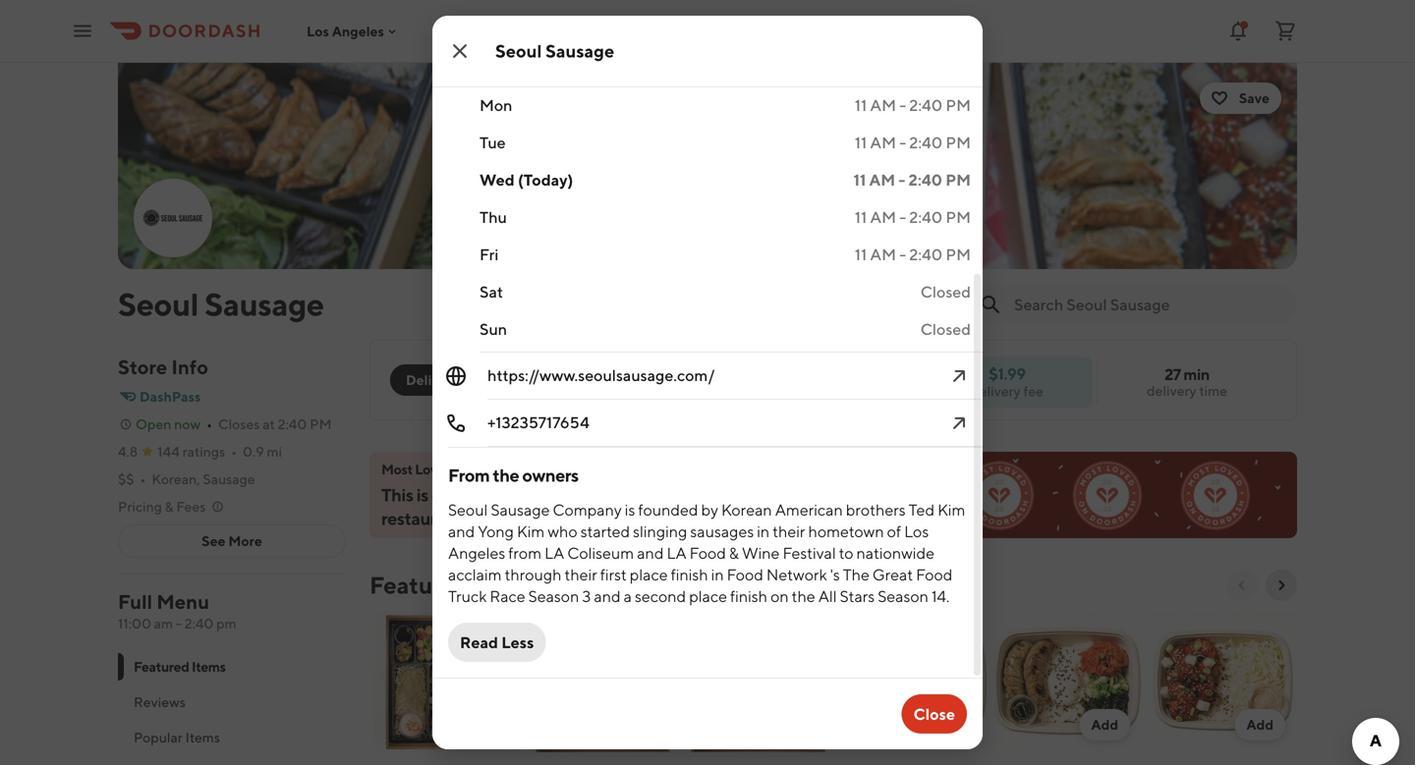 Task type: vqa. For each thing, say whether or not it's contained in the screenshot.
the Refresher inside the $5.19 OAT MILK BLUSH STRAWBERRY REFRESHER
no



Task type: describe. For each thing, give the bounding box(es) containing it.
thu
[[480, 208, 507, 227]]

save button
[[1200, 83, 1281, 114]]

one
[[431, 484, 461, 506]]

who
[[548, 522, 578, 541]]

min
[[1184, 365, 1210, 384]]

second
[[635, 587, 686, 606]]

am for mon
[[870, 96, 896, 114]]

fee
[[1023, 383, 1044, 399]]

restaurants
[[455, 461, 528, 478]]

top-
[[512, 484, 546, 506]]

fees
[[176, 499, 206, 515]]

most
[[381, 461, 412, 478]]

$1.99 delivery fee
[[971, 365, 1044, 399]]

11 am - 2:40 pm for mon
[[855, 96, 971, 114]]

ted
[[909, 501, 935, 519]]

kalbi pork sausage doshirak image
[[529, 613, 676, 753]]

festival
[[783, 544, 836, 563]]

reliable
[[637, 484, 695, 506]]

2 horizontal spatial •
[[231, 444, 237, 460]]

coliseum
[[567, 544, 634, 563]]

mini sweet & spicy chicken doshirak image
[[839, 613, 987, 753]]

pm
[[216, 616, 236, 632]]

group order button
[[566, 365, 672, 396]]

0 horizontal spatial featured items
[[134, 659, 226, 675]]

los inside "seoul sausage company is founded by korean american brothers ted kim and yong kim who started slinging sausages in their hometown of los angeles from la coliseum and la food & wine festival to nationwide acclaim through their first place finish in food network 's the great food truck race season 3 and a second place finish on the all stars season 14."
[[904, 522, 929, 541]]

144
[[157, 444, 180, 460]]

all
[[818, 587, 837, 606]]

hour options option group
[[480, 12, 971, 43]]

order methods option group
[[390, 365, 551, 396]]

0 items, open order cart image
[[1274, 19, 1297, 43]]

ratings
[[183, 444, 225, 460]]

0.9 mi
[[243, 444, 282, 460]]

0 vertical spatial the
[[493, 465, 519, 486]]

reviews button
[[118, 685, 346, 720]]

mon
[[480, 96, 512, 114]]

is inside the most loved restaurants this is one of our top-rated, most reliable restaurants
[[416, 484, 428, 506]]

- for mon
[[899, 96, 906, 114]]

1 vertical spatial in
[[711, 566, 724, 584]]

sun
[[480, 320, 507, 339]]

closes
[[218, 416, 260, 432]]

click item image
[[947, 365, 971, 388]]

is inside "seoul sausage company is founded by korean american brothers ted kim and yong kim who started slinging sausages in their hometown of los angeles from la coliseum and la food & wine festival to nationwide acclaim through their first place finish in food network 's the great food truck race season 3 and a second place finish on the all stars season 14."
[[625, 501, 635, 519]]

0 horizontal spatial their
[[565, 566, 597, 584]]

through
[[505, 566, 562, 584]]

- for wed (today)
[[899, 171, 905, 189]]

store info
[[118, 356, 208, 379]]

- for tue
[[899, 133, 906, 152]]

founded
[[638, 501, 698, 519]]

items inside featured items heading
[[473, 571, 534, 599]]

order
[[622, 372, 661, 388]]

slinging
[[633, 522, 687, 541]]

korean,
[[152, 471, 200, 487]]

group
[[578, 372, 619, 388]]

sausage inside "seoul sausage company is founded by korean american brothers ted kim and yong kim who started slinging sausages in their hometown of los angeles from la coliseum and la food & wine festival to nationwide acclaim through their first place finish in food network 's the great food truck race season 3 and a second place finish on the all stars season 14."
[[491, 501, 550, 519]]

info
[[171, 356, 208, 379]]

• closes at 2:40 pm
[[206, 416, 332, 432]]

fri
[[480, 245, 499, 264]]

notification bell image
[[1226, 19, 1250, 43]]

3
[[582, 587, 591, 606]]

https://www.seoulsausage.com/
[[487, 366, 715, 385]]

11 for fri
[[855, 245, 867, 264]]

read less button
[[448, 623, 546, 662]]

$$
[[118, 471, 134, 487]]

korean fried chicken (kfc) doshirak ** image
[[373, 613, 521, 753]]

popular items
[[134, 730, 220, 746]]

- for thu
[[899, 208, 906, 227]]

open menu image
[[71, 19, 94, 43]]

closed for sat
[[921, 283, 971, 301]]

pricing & fees
[[118, 499, 206, 515]]

next button of carousel image
[[1274, 578, 1289, 594]]

from
[[448, 465, 490, 486]]

11 for wed (today)
[[853, 171, 866, 189]]

's
[[830, 566, 840, 584]]

wed (today)
[[480, 171, 573, 189]]

company
[[553, 501, 622, 519]]

2 la from the left
[[667, 544, 687, 563]]

$1.99
[[989, 365, 1026, 383]]

los angeles button
[[307, 23, 400, 39]]

pricing
[[118, 499, 162, 515]]

& inside "seoul sausage company is founded by korean american brothers ted kim and yong kim who started slinging sausages in their hometown of los angeles from la coliseum and la food & wine festival to nationwide acclaim through their first place finish in food network 's the great food truck race season 3 and a second place finish on the all stars season 14."
[[729, 544, 739, 563]]

now
[[174, 416, 201, 432]]

owners
[[522, 465, 578, 486]]

11 am - 2:40 pm for thu
[[855, 208, 971, 227]]

$$ • korean, sausage
[[118, 471, 255, 487]]

1 horizontal spatial featured items
[[370, 571, 534, 599]]

restaurants
[[381, 508, 469, 529]]

add for "mini kalbi pork sausage doshirak" image
[[1091, 717, 1118, 733]]

am for tue
[[870, 133, 896, 152]]

2:40 for wed (today)
[[909, 171, 942, 189]]

11 am - 2:40 pm for wed (today)
[[853, 171, 971, 189]]

previous button of carousel image
[[1234, 578, 1250, 594]]

stars
[[840, 587, 875, 606]]

(today)
[[518, 171, 573, 189]]

1 horizontal spatial and
[[594, 587, 621, 606]]

0 vertical spatial their
[[773, 522, 805, 541]]

open now
[[136, 416, 201, 432]]

delivery inside $1.99 delivery fee
[[971, 383, 1021, 399]]

11 for tue
[[855, 133, 867, 152]]

+13235717654
[[487, 413, 589, 432]]

1 vertical spatial seoul
[[118, 286, 199, 323]]

a
[[624, 587, 632, 606]]

seoul inside "seoul sausage company is founded by korean american brothers ted kim and yong kim who started slinging sausages in their hometown of los angeles from la coliseum and la food & wine festival to nationwide acclaim through their first place finish in food network 's the great food truck race season 3 and a second place finish on the all stars season 14."
[[448, 501, 488, 519]]

2 horizontal spatial food
[[916, 566, 953, 584]]

0 vertical spatial finish
[[671, 566, 708, 584]]

items inside popular items button
[[185, 730, 220, 746]]

Delivery radio
[[390, 365, 475, 396]]

tue
[[480, 133, 506, 152]]

most loved restaurants this is one of our top-rated, most reliable restaurants
[[381, 461, 695, 529]]

0 vertical spatial kim
[[938, 501, 965, 519]]

Item Search search field
[[1014, 294, 1281, 315]]

brothers
[[846, 501, 906, 519]]

close button
[[902, 695, 967, 734]]

full menu 11:00 am - 2:40 pm
[[118, 591, 236, 632]]

am for thu
[[870, 208, 896, 227]]



Task type: locate. For each thing, give the bounding box(es) containing it.
more
[[228, 533, 262, 549]]

from the owners
[[448, 465, 578, 486]]

0 horizontal spatial delivery
[[971, 383, 1021, 399]]

their up 3
[[565, 566, 597, 584]]

wed
[[480, 171, 515, 189]]

from
[[508, 544, 542, 563]]

0 vertical spatial closed
[[921, 283, 971, 301]]

seoul sausage up the mon
[[495, 40, 614, 61]]

2 vertical spatial and
[[594, 587, 621, 606]]

seoul sausage image
[[118, 63, 1297, 269], [136, 181, 210, 256]]

read less
[[460, 633, 534, 652]]

popular
[[134, 730, 183, 746]]

la down slinging
[[667, 544, 687, 563]]

0 vertical spatial and
[[448, 522, 475, 541]]

1 horizontal spatial add
[[1091, 717, 1118, 733]]

1 horizontal spatial seoul
[[448, 501, 488, 519]]

0 vertical spatial •
[[206, 416, 212, 432]]

1 horizontal spatial •
[[206, 416, 212, 432]]

pickup
[[490, 372, 535, 388]]

4.8
[[118, 444, 138, 460]]

2:40 for mon
[[909, 96, 943, 114]]

1 horizontal spatial &
[[729, 544, 739, 563]]

0 horizontal spatial season
[[528, 587, 579, 606]]

- inside full menu 11:00 am - 2:40 pm
[[176, 616, 182, 632]]

0 vertical spatial of
[[464, 484, 480, 506]]

on
[[771, 587, 789, 606]]

first
[[600, 566, 627, 584]]

3 add from the left
[[1247, 717, 1274, 733]]

am
[[870, 96, 896, 114], [870, 133, 896, 152], [869, 171, 895, 189], [870, 208, 896, 227], [870, 245, 896, 264]]

1 horizontal spatial la
[[667, 544, 687, 563]]

pm for tue
[[946, 133, 971, 152]]

1 horizontal spatial food
[[727, 566, 763, 584]]

Pickup radio
[[463, 365, 551, 396]]

delivery
[[406, 372, 459, 388]]

delivery left time
[[1147, 383, 1197, 399]]

kim up from
[[517, 522, 545, 541]]

1 horizontal spatial season
[[878, 587, 929, 606]]

and left yong
[[448, 522, 475, 541]]

1 horizontal spatial finish
[[730, 587, 768, 606]]

0 vertical spatial seoul
[[495, 40, 542, 61]]

& inside button
[[165, 499, 174, 515]]

0 horizontal spatial food
[[690, 544, 726, 563]]

11 am - 2:40 pm
[[855, 96, 971, 114], [855, 133, 971, 152], [853, 171, 971, 189], [855, 208, 971, 227], [855, 245, 971, 264]]

our
[[483, 484, 509, 506]]

0 vertical spatial angeles
[[332, 23, 384, 39]]

1 horizontal spatial in
[[757, 522, 770, 541]]

1 vertical spatial &
[[729, 544, 739, 563]]

11 am - 2:40 pm for tue
[[855, 133, 971, 152]]

close
[[914, 705, 955, 724]]

2 horizontal spatial seoul
[[495, 40, 542, 61]]

great
[[873, 566, 913, 584]]

group order
[[578, 372, 661, 388]]

1 vertical spatial •
[[231, 444, 237, 460]]

of up nationwide at the right
[[887, 522, 901, 541]]

network
[[766, 566, 827, 584]]

1 add from the left
[[936, 717, 963, 733]]

korean
[[721, 501, 772, 519]]

0 vertical spatial &
[[165, 499, 174, 515]]

is up restaurants
[[416, 484, 428, 506]]

pm
[[946, 96, 971, 114], [946, 133, 971, 152], [946, 171, 971, 189], [946, 208, 971, 227], [946, 245, 971, 264], [310, 416, 332, 432]]

0 vertical spatial seoul sausage
[[495, 40, 614, 61]]

featured inside featured items heading
[[370, 571, 469, 599]]

1 horizontal spatial is
[[625, 501, 635, 519]]

0 vertical spatial in
[[757, 522, 770, 541]]

in up wine
[[757, 522, 770, 541]]

time
[[1199, 383, 1227, 399]]

seoul down from
[[448, 501, 488, 519]]

1 vertical spatial seoul sausage
[[118, 286, 324, 323]]

food up 14. at the bottom right of the page
[[916, 566, 953, 584]]

place right second
[[689, 587, 727, 606]]

1 horizontal spatial seoul sausage
[[495, 40, 614, 61]]

the inside "seoul sausage company is founded by korean american brothers ted kim and yong kim who started slinging sausages in their hometown of los angeles from la coliseum and la food & wine festival to nationwide acclaim through their first place finish in food network 's the great food truck race season 3 and a second place finish on the all stars season 14."
[[792, 587, 815, 606]]

2:40 for tue
[[909, 133, 943, 152]]

0 vertical spatial featured items
[[370, 571, 534, 599]]

la down who
[[545, 544, 564, 563]]

1 vertical spatial the
[[792, 587, 815, 606]]

144 ratings •
[[157, 444, 237, 460]]

27
[[1165, 365, 1181, 384]]

• left 0.9
[[231, 444, 237, 460]]

0 horizontal spatial featured
[[134, 659, 189, 675]]

2 add from the left
[[1091, 717, 1118, 733]]

0 horizontal spatial seoul sausage
[[118, 286, 324, 323]]

mi
[[267, 444, 282, 460]]

1 vertical spatial finish
[[730, 587, 768, 606]]

2 vertical spatial seoul
[[448, 501, 488, 519]]

1 vertical spatial items
[[192, 659, 226, 675]]

most
[[595, 484, 634, 506]]

place up second
[[630, 566, 668, 584]]

seoul sausage company is founded by korean american brothers ted kim and yong kim who started slinging sausages in their hometown of los angeles from la coliseum and la food & wine festival to nationwide acclaim through their first place finish in food network 's the great food truck race season 3 and a second place finish on the all stars season 14.
[[448, 501, 968, 606]]

- for fri
[[899, 245, 906, 264]]

2 vertical spatial items
[[185, 730, 220, 746]]

1 horizontal spatial delivery
[[1147, 383, 1197, 399]]

None button
[[480, 12, 725, 43], [713, 12, 971, 43], [480, 12, 725, 43], [713, 12, 971, 43]]

1 la from the left
[[545, 544, 564, 563]]

0 vertical spatial los
[[307, 23, 329, 39]]

angeles
[[332, 23, 384, 39], [448, 544, 505, 563]]

1 closed from the top
[[921, 283, 971, 301]]

american
[[775, 501, 843, 519]]

closed for sun
[[921, 320, 971, 339]]

mini kalbi pork sausage doshirak image
[[995, 613, 1142, 753]]

0 horizontal spatial angeles
[[332, 23, 384, 39]]

0 horizontal spatial place
[[630, 566, 668, 584]]

close seoul sausage image
[[448, 39, 472, 63]]

race
[[490, 587, 525, 606]]

1 vertical spatial featured
[[134, 659, 189, 675]]

1 horizontal spatial featured
[[370, 571, 469, 599]]

featured up 'reviews'
[[134, 659, 189, 675]]

seoul right close seoul sausage image on the left top of the page
[[495, 40, 542, 61]]

dialog containing seoul sausage
[[432, 0, 983, 750]]

loved
[[415, 461, 453, 478]]

1 horizontal spatial angeles
[[448, 544, 505, 563]]

store
[[118, 356, 167, 379]]

of inside the most loved restaurants this is one of our top-rated, most reliable restaurants
[[464, 484, 480, 506]]

pricing & fees button
[[118, 497, 225, 517]]

1 vertical spatial of
[[887, 522, 901, 541]]

to
[[839, 544, 853, 563]]

1 vertical spatial place
[[689, 587, 727, 606]]

delivery left fee
[[971, 383, 1021, 399]]

am for wed (today)
[[869, 171, 895, 189]]

finish left on
[[730, 587, 768, 606]]

0 horizontal spatial add
[[936, 717, 963, 733]]

open
[[136, 416, 171, 432]]

save
[[1239, 90, 1270, 106]]

11 am - 2:40 pm for fri
[[855, 245, 971, 264]]

seoul sausage up info in the left of the page
[[118, 286, 324, 323]]

by
[[701, 501, 718, 519]]

food down wine
[[727, 566, 763, 584]]

closed
[[921, 283, 971, 301], [921, 320, 971, 339]]

1 season from the left
[[528, 587, 579, 606]]

full
[[118, 591, 152, 614]]

dialog
[[432, 0, 983, 750]]

the
[[843, 566, 870, 584]]

add for mini korean fried chicken doshirak image
[[1247, 717, 1274, 733]]

featured items up 'reviews'
[[134, 659, 226, 675]]

less
[[501, 633, 534, 652]]

11
[[855, 96, 867, 114], [855, 133, 867, 152], [853, 171, 866, 189], [855, 208, 867, 227], [855, 245, 867, 264]]

and down slinging
[[637, 544, 664, 563]]

finish up second
[[671, 566, 708, 584]]

seoul sausage inside dialog
[[495, 40, 614, 61]]

2:40 for fri
[[909, 245, 943, 264]]

sat
[[480, 283, 503, 301]]

featured items heading
[[370, 570, 534, 601]]

yong
[[478, 522, 514, 541]]

featured
[[370, 571, 469, 599], [134, 659, 189, 675]]

2 horizontal spatial and
[[637, 544, 664, 563]]

menu
[[156, 591, 209, 614]]

0 horizontal spatial &
[[165, 499, 174, 515]]

see
[[202, 533, 226, 549]]

food
[[690, 544, 726, 563], [727, 566, 763, 584], [916, 566, 953, 584]]

0 horizontal spatial seoul
[[118, 286, 199, 323]]

their down american
[[773, 522, 805, 541]]

0 vertical spatial place
[[630, 566, 668, 584]]

0 horizontal spatial los
[[307, 23, 329, 39]]

0 horizontal spatial is
[[416, 484, 428, 506]]

11 for mon
[[855, 96, 867, 114]]

see more button
[[119, 526, 345, 557]]

2 closed from the top
[[921, 320, 971, 339]]

and
[[448, 522, 475, 541], [637, 544, 664, 563], [594, 587, 621, 606]]

pm for fri
[[946, 245, 971, 264]]

0 horizontal spatial kim
[[517, 522, 545, 541]]

pm for mon
[[946, 96, 971, 114]]

1 vertical spatial and
[[637, 544, 664, 563]]

sweet & spicy chicken sausage doshirak image
[[684, 613, 831, 753]]

pm for wed (today)
[[946, 171, 971, 189]]

0.9
[[243, 444, 264, 460]]

& down the sausages
[[729, 544, 739, 563]]

2 vertical spatial •
[[140, 471, 146, 487]]

place
[[630, 566, 668, 584], [689, 587, 727, 606]]

seoul up store info
[[118, 286, 199, 323]]

0 vertical spatial items
[[473, 571, 534, 599]]

items right popular
[[185, 730, 220, 746]]

1 vertical spatial closed
[[921, 320, 971, 339]]

1 horizontal spatial kim
[[938, 501, 965, 519]]

popular items button
[[118, 720, 346, 756]]

is up the started
[[625, 501, 635, 519]]

2:40 for thu
[[909, 208, 943, 227]]

& left fees
[[165, 499, 174, 515]]

-
[[899, 96, 906, 114], [899, 133, 906, 152], [899, 171, 905, 189], [899, 208, 906, 227], [899, 245, 906, 264], [176, 616, 182, 632]]

1 vertical spatial their
[[565, 566, 597, 584]]

0 horizontal spatial and
[[448, 522, 475, 541]]

featured items
[[370, 571, 534, 599], [134, 659, 226, 675]]

0 horizontal spatial la
[[545, 544, 564, 563]]

1 vertical spatial kim
[[517, 522, 545, 541]]

0 horizontal spatial the
[[493, 465, 519, 486]]

0 horizontal spatial of
[[464, 484, 480, 506]]

1 horizontal spatial of
[[887, 522, 901, 541]]

and left a
[[594, 587, 621, 606]]

season down the through
[[528, 587, 579, 606]]

add button
[[835, 609, 991, 766], [991, 609, 1146, 766], [1146, 609, 1301, 766], [924, 710, 975, 741], [1079, 710, 1130, 741], [1235, 710, 1285, 741]]

am for fri
[[870, 245, 896, 264]]

sausage
[[546, 40, 614, 61], [205, 286, 324, 323], [203, 471, 255, 487], [491, 501, 550, 519]]

add for mini sweet & spicy chicken doshirak "image"
[[936, 717, 963, 733]]

the down network
[[792, 587, 815, 606]]

pm for thu
[[946, 208, 971, 227]]

this
[[381, 484, 413, 506]]

acclaim
[[448, 566, 502, 584]]

food down the sausages
[[690, 544, 726, 563]]

1 vertical spatial angeles
[[448, 544, 505, 563]]

truck
[[448, 587, 487, 606]]

2 horizontal spatial add
[[1247, 717, 1274, 733]]

kim right ted
[[938, 501, 965, 519]]

rated,
[[546, 484, 591, 506]]

0 horizontal spatial •
[[140, 471, 146, 487]]

items down from
[[473, 571, 534, 599]]

see more
[[202, 533, 262, 549]]

wine
[[742, 544, 780, 563]]

• right "$$" at the bottom left of page
[[140, 471, 146, 487]]

am
[[154, 616, 173, 632]]

0 horizontal spatial in
[[711, 566, 724, 584]]

in down the sausages
[[711, 566, 724, 584]]

1 vertical spatial los
[[904, 522, 929, 541]]

featured items up the read on the left
[[370, 571, 534, 599]]

delivery inside 27 min delivery time
[[1147, 383, 1197, 399]]

nationwide
[[856, 544, 935, 563]]

mini korean fried chicken doshirak image
[[1150, 613, 1297, 753]]

11 for thu
[[855, 208, 867, 227]]

1 horizontal spatial los
[[904, 522, 929, 541]]

• right now
[[206, 416, 212, 432]]

1 horizontal spatial their
[[773, 522, 805, 541]]

read
[[460, 633, 498, 652]]

click item image
[[947, 412, 971, 435]]

the right from
[[493, 465, 519, 486]]

1 horizontal spatial place
[[689, 587, 727, 606]]

2:40 inside full menu 11:00 am - 2:40 pm
[[184, 616, 214, 632]]

angeles inside "seoul sausage company is founded by korean american brothers ted kim and yong kim who started slinging sausages in their hometown of los angeles from la coliseum and la food & wine festival to nationwide acclaim through their first place finish in food network 's the great food truck race season 3 and a second place finish on the all stars season 14."
[[448, 544, 505, 563]]

0 vertical spatial featured
[[370, 571, 469, 599]]

of inside "seoul sausage company is founded by korean american brothers ted kim and yong kim who started slinging sausages in their hometown of los angeles from la coliseum and la food & wine festival to nationwide acclaim through their first place finish in food network 's the great food truck race season 3 and a second place finish on the all stars season 14."
[[887, 522, 901, 541]]

featured down restaurants
[[370, 571, 469, 599]]

finish
[[671, 566, 708, 584], [730, 587, 768, 606]]

items up the reviews button
[[192, 659, 226, 675]]

of left our
[[464, 484, 480, 506]]

2 season from the left
[[878, 587, 929, 606]]

1 vertical spatial featured items
[[134, 659, 226, 675]]

season down great
[[878, 587, 929, 606]]

0 horizontal spatial finish
[[671, 566, 708, 584]]

1 horizontal spatial the
[[792, 587, 815, 606]]



